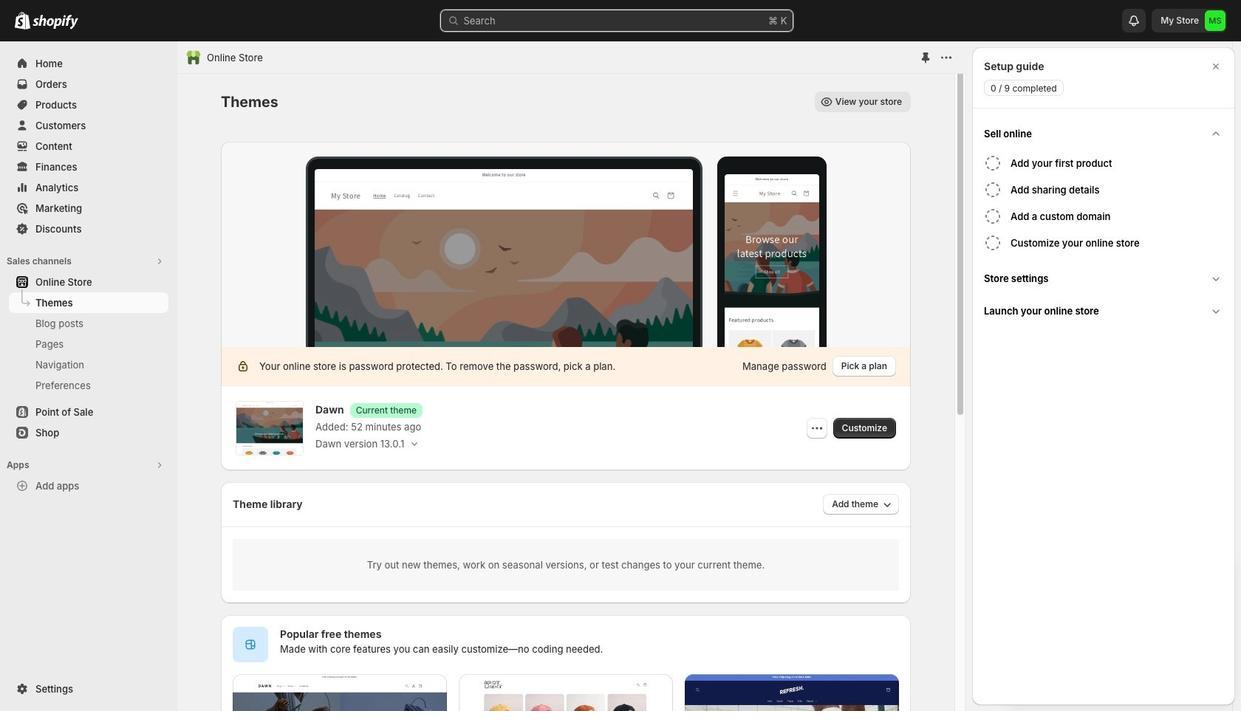 Task type: describe. For each thing, give the bounding box(es) containing it.
my store image
[[1206, 10, 1226, 31]]

1 horizontal spatial shopify image
[[33, 15, 78, 30]]

mark add sharing details as done image
[[985, 181, 1002, 199]]

mark add your first product as done image
[[985, 154, 1002, 172]]

mark customize your online store as done image
[[985, 234, 1002, 252]]



Task type: locate. For each thing, give the bounding box(es) containing it.
online store image
[[186, 50, 201, 65]]

mark add a custom domain as done image
[[985, 208, 1002, 225]]

0 horizontal spatial shopify image
[[15, 12, 30, 30]]

shopify image
[[15, 12, 30, 30], [33, 15, 78, 30]]

dialog
[[973, 47, 1236, 706]]



Task type: vqa. For each thing, say whether or not it's contained in the screenshot.
the top the 'test store' 'image'
no



